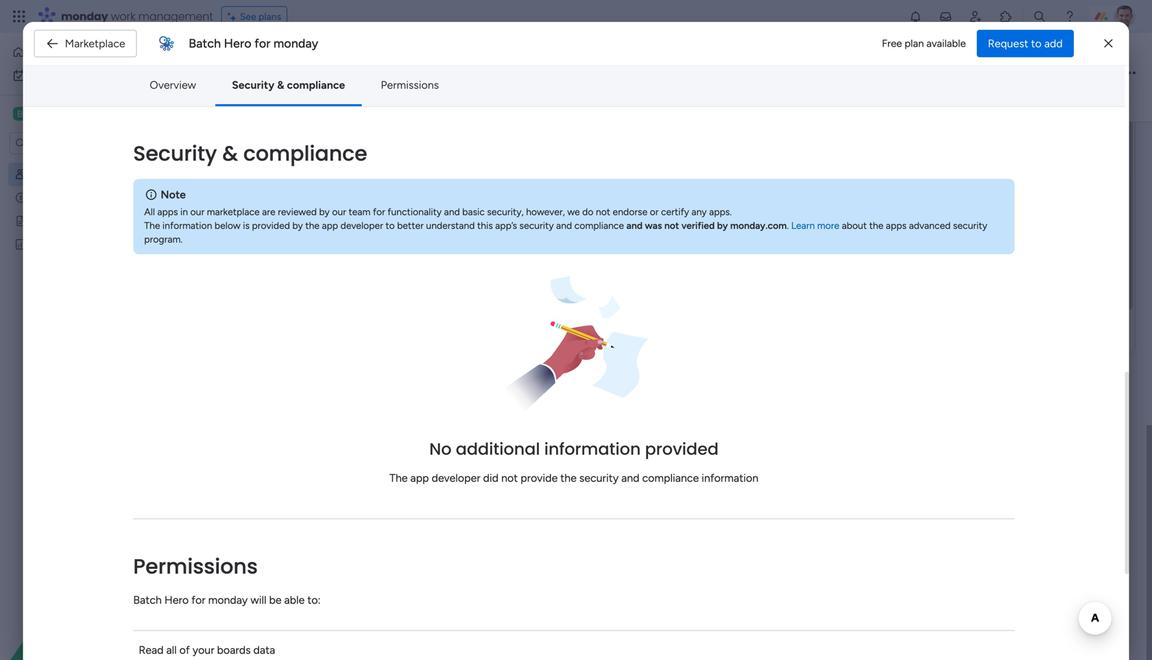 Task type: vqa. For each thing, say whether or not it's contained in the screenshot.
left the
yes



Task type: locate. For each thing, give the bounding box(es) containing it.
1 horizontal spatial add view image
[[1123, 103, 1128, 113]]

0 vertical spatial phoenix
[[495, 65, 543, 83]]

free plan available
[[883, 37, 967, 50]]

1 vertical spatial permissions
[[133, 553, 258, 582]]

1 horizontal spatial hero
[[224, 36, 252, 51]]

0 vertical spatial not
[[596, 206, 611, 218]]

levy up updates / 1 button
[[546, 65, 573, 83]]

0 horizontal spatial security
[[520, 220, 554, 232]]

0 horizontal spatial phoenix
[[259, 208, 293, 220]]

1 horizontal spatial information
[[545, 438, 641, 461]]

main table button
[[208, 80, 285, 102]]

1 vertical spatial app
[[411, 472, 429, 485]]

for for batch hero for monday will be able to:
[[192, 594, 206, 607]]

1 horizontal spatial security
[[232, 79, 275, 92]]

and down no additional information provided at the bottom
[[622, 472, 640, 485]]

security down however, on the left top
[[520, 220, 554, 232]]

able
[[284, 594, 305, 607]]

no additional information provided image
[[499, 277, 650, 419]]

1 vertical spatial batch
[[133, 594, 162, 607]]

hero
[[224, 36, 252, 51], [165, 594, 189, 607]]

the right about at the top right of page
[[870, 220, 884, 232]]

1 horizontal spatial levy
[[546, 65, 573, 83]]

overview down application logo
[[150, 79, 196, 92]]

compliance inside button
[[287, 79, 345, 92]]

0 vertical spatial &
[[277, 79, 284, 92]]

data
[[254, 645, 275, 658]]

1 right /
[[624, 102, 628, 114]]

0 vertical spatial add view image
[[339, 86, 345, 96]]

& right table at the left of the page
[[277, 79, 284, 92]]

b
[[17, 108, 23, 120]]

0 vertical spatial for
[[255, 36, 271, 51]]

work
[[111, 9, 136, 24]]

0 vertical spatial security & compliance
[[232, 79, 345, 92]]

0 vertical spatial integrations
[[405, 152, 458, 163]]

1 vertical spatial security & compliance
[[133, 139, 368, 168]]

hero up all
[[165, 594, 189, 607]]

developer
[[341, 220, 383, 232], [432, 472, 481, 485]]

app inside all apps in our marketplace are reviewed by our team for functionality and basic security, however, we do not endorse or certify any apps. the information below is provided by the app developer to better understand this app's security and compliance and was not verified by monday.com . learn more
[[322, 220, 338, 232]]

monday for batch hero for monday will be able to:
[[208, 594, 248, 607]]

to inside button
[[1032, 37, 1042, 50]]

overview left updates
[[518, 102, 559, 114]]

by
[[319, 206, 330, 218], [293, 220, 303, 232], [718, 220, 728, 232]]

batch hero for monday will be able to:
[[133, 594, 321, 607]]

leilani krause
[[259, 257, 318, 269]]

contacts
[[245, 44, 344, 74], [288, 154, 346, 171]]

integrations
[[405, 152, 458, 163], [425, 216, 477, 228]]

1 horizontal spatial app
[[411, 472, 429, 485]]

security right advanced
[[954, 220, 988, 232]]

0 vertical spatial 1
[[624, 102, 628, 114]]

madison doyle
[[259, 233, 323, 244]]

cards
[[295, 85, 321, 96]]

1 horizontal spatial to
[[1032, 37, 1042, 50]]

phoenix
[[495, 65, 543, 83], [259, 208, 293, 220]]

contacts up discover
[[288, 154, 346, 171]]

dapulse x slim image
[[1105, 35, 1113, 52]]

overview button for security
[[139, 71, 207, 99]]

for
[[255, 36, 271, 51], [373, 206, 385, 218], [192, 594, 206, 607]]

1 horizontal spatial phoenix
[[495, 65, 543, 83]]

monday for batch hero for monday
[[274, 36, 319, 51]]

1 button
[[349, 201, 393, 226]]

we
[[568, 206, 580, 218]]

0 horizontal spatial batch
[[133, 594, 162, 607]]

0 vertical spatial to
[[1032, 37, 1042, 50]]

apps left in
[[157, 206, 178, 218]]

the
[[306, 220, 320, 232], [870, 220, 884, 232], [561, 472, 577, 485]]

2 horizontal spatial &
[[462, 174, 468, 185]]

request to add button
[[978, 30, 1075, 57]]

0 vertical spatial provided
[[252, 220, 290, 232]]

option
[[0, 162, 175, 165]]

0 horizontal spatial overview button
[[139, 71, 207, 99]]

functionality
[[388, 206, 442, 218]]

not right do
[[596, 206, 611, 218]]

security down my contacts
[[232, 79, 275, 92]]

for for batch hero for monday
[[255, 36, 271, 51]]

basic
[[463, 206, 485, 218]]

information inside all apps in our marketplace are reviewed by our team for functionality and basic security, however, we do not endorse or certify any apps. the information below is provided by the app developer to better understand this app's security and compliance and was not verified by monday.com . learn more
[[163, 220, 212, 232]]

hero for batch hero for monday
[[224, 36, 252, 51]]

2 horizontal spatial not
[[665, 220, 680, 232]]

overview button for updates
[[497, 97, 569, 119]]

contacts up cards
[[245, 44, 344, 74]]

lottie animation image
[[0, 522, 175, 661]]

1 horizontal spatial apps
[[887, 220, 907, 232]]

by down reviewed
[[293, 220, 303, 232]]

1 vertical spatial hero
[[165, 594, 189, 607]]

apps inside "about the apps advanced security program."
[[887, 220, 907, 232]]

1 vertical spatial add view image
[[1123, 103, 1128, 113]]

permissions down add to favorites icon
[[381, 79, 439, 92]]

0 vertical spatial app
[[322, 220, 338, 232]]

2 horizontal spatial monday
[[274, 36, 319, 51]]

batch right application logo
[[189, 36, 221, 51]]

& right gmail
[[462, 174, 468, 185]]

1 vertical spatial information
[[545, 438, 641, 461]]

not right did
[[502, 472, 518, 485]]

security inside all apps in our marketplace are reviewed by our team for functionality and basic security, however, we do not endorse or certify any apps. the information below is provided by the app developer to better understand this app's security and compliance and was not verified by monday.com . learn more
[[520, 220, 554, 232]]

permissions up batch hero for monday will be able to:
[[133, 553, 258, 582]]

1 vertical spatial 1
[[375, 212, 378, 221]]

my
[[209, 44, 240, 74]]

security & compliance button
[[221, 71, 356, 99]]

phoenix levy inside field
[[495, 65, 573, 83]]

1 horizontal spatial 1
[[624, 102, 628, 114]]

invite members image
[[970, 10, 983, 23]]

explore integrations
[[391, 216, 477, 228]]

not
[[596, 206, 611, 218], [665, 220, 680, 232], [502, 472, 518, 485]]

2 horizontal spatial for
[[373, 206, 385, 218]]

1 horizontal spatial overview
[[518, 102, 559, 114]]

2 horizontal spatial security
[[954, 220, 988, 232]]

do
[[583, 206, 594, 218]]

batch for batch hero for monday will be able to:
[[133, 594, 162, 607]]

the inside all apps in our marketplace are reviewed by our team for functionality and basic security, however, we do not endorse or certify any apps. the information below is provided by the app developer to better understand this app's security and compliance and was not verified by monday.com . learn more
[[306, 220, 320, 232]]

the up doyle
[[306, 220, 320, 232]]

compliance inside all apps in our marketplace are reviewed by our team for functionality and basic security, however, we do not endorse or certify any apps. the information below is provided by the app developer to better understand this app's security and compliance and was not verified by monday.com . learn more
[[575, 220, 625, 232]]

monday
[[61, 9, 108, 24], [274, 36, 319, 51], [208, 594, 248, 607]]

try our email integrations
[[345, 152, 458, 163]]

however,
[[526, 206, 565, 218]]

lottie animation element
[[0, 522, 175, 661]]

information
[[163, 220, 212, 232], [545, 438, 641, 461], [702, 472, 759, 485]]

0 horizontal spatial overview
[[150, 79, 196, 92]]

reviewed
[[278, 206, 317, 218]]

developer down the no
[[432, 472, 481, 485]]

app's
[[496, 220, 517, 232]]

0 horizontal spatial levy
[[296, 208, 316, 220]]

0 horizontal spatial provided
[[252, 220, 290, 232]]

more
[[818, 220, 840, 232]]

1 horizontal spatial provided
[[645, 438, 719, 461]]

0 horizontal spatial monday
[[61, 9, 108, 24]]

apps inside all apps in our marketplace are reviewed by our team for functionality and basic security, however, we do not endorse or certify any apps. the information below is provided by the app developer to better understand this app's security and compliance and was not verified by monday.com . learn more
[[157, 206, 178, 218]]

to left better
[[386, 220, 395, 232]]

main table
[[229, 85, 275, 96]]

did
[[484, 472, 499, 485]]

read all of your boards data
[[139, 645, 275, 658]]

customer
[[421, 208, 463, 219]]

understand
[[426, 220, 475, 232]]

1 vertical spatial overview
[[518, 102, 559, 114]]

1 vertical spatial security
[[133, 139, 217, 168]]

leilani
[[259, 257, 286, 269]]

home link
[[8, 41, 167, 63]]

to inside all apps in our marketplace are reviewed by our team for functionality and basic security, however, we do not endorse or certify any apps. the information below is provided by the app developer to better understand this app's security and compliance and was not verified by monday.com . learn more
[[386, 220, 395, 232]]

1 vertical spatial apps
[[887, 220, 907, 232]]

1 vertical spatial phoenix
[[259, 208, 293, 220]]

0 horizontal spatial the
[[144, 220, 160, 232]]

workspace image
[[13, 106, 27, 121]]

of
[[180, 645, 190, 658]]

0 horizontal spatial information
[[163, 220, 212, 232]]

0 vertical spatial developer
[[341, 220, 383, 232]]

search everything image
[[1034, 10, 1047, 23]]

apps
[[157, 206, 178, 218], [887, 220, 907, 232]]

1 horizontal spatial permissions
[[381, 79, 439, 92]]

our right with
[[419, 174, 433, 185]]

0 horizontal spatial developer
[[341, 220, 383, 232]]

0 vertical spatial contacts
[[245, 44, 344, 74]]

2 horizontal spatial by
[[718, 220, 728, 232]]

provided inside all apps in our marketplace are reviewed by our team for functionality and basic security, however, we do not endorse or certify any apps. the information below is provided by the app developer to better understand this app's security and compliance and was not verified by monday.com . learn more
[[252, 220, 290, 232]]

below
[[215, 220, 241, 232]]

levy up doyle
[[296, 208, 316, 220]]

1 vertical spatial levy
[[296, 208, 316, 220]]

application logo image
[[156, 33, 178, 55]]

1 horizontal spatial overview button
[[497, 97, 569, 119]]

1 horizontal spatial for
[[255, 36, 271, 51]]

.
[[787, 220, 789, 232]]

0 vertical spatial permissions
[[381, 79, 439, 92]]

permissions
[[381, 79, 439, 92], [133, 553, 258, 582]]

1 vertical spatial developer
[[432, 472, 481, 485]]

0 horizontal spatial for
[[192, 594, 206, 607]]

monday left the will
[[208, 594, 248, 607]]

contacts inside field
[[288, 154, 346, 171]]

1 vertical spatial the
[[390, 472, 408, 485]]

overview
[[150, 79, 196, 92], [518, 102, 559, 114]]

activity log button
[[626, 97, 699, 119]]

add view image
[[339, 86, 345, 96], [1123, 103, 1128, 113]]

0 vertical spatial overview
[[150, 79, 196, 92]]

developer down team
[[341, 220, 383, 232]]

1 horizontal spatial security
[[580, 472, 619, 485]]

2 vertical spatial information
[[702, 472, 759, 485]]

security inside "about the apps advanced security program."
[[954, 220, 988, 232]]

1 horizontal spatial &
[[277, 79, 284, 92]]

the inside all apps in our marketplace are reviewed by our team for functionality and basic security, however, we do not endorse or certify any apps. the information below is provided by the app developer to better understand this app's security and compliance and was not verified by monday.com . learn more
[[144, 220, 160, 232]]

public board image
[[14, 215, 27, 228]]

management
[[138, 9, 213, 24]]

2 vertical spatial not
[[502, 472, 518, 485]]

explore integrations button
[[386, 211, 482, 233]]

1 vertical spatial contacts
[[288, 154, 346, 171]]

1 horizontal spatial the
[[390, 472, 408, 485]]

1 vertical spatial &
[[223, 139, 238, 168]]

new
[[343, 174, 361, 185]]

security
[[520, 220, 554, 232], [954, 220, 988, 232], [580, 472, 619, 485]]

for right team
[[373, 206, 385, 218]]

2 horizontal spatial the
[[870, 220, 884, 232]]

and up understand
[[444, 206, 460, 218]]

show board description image
[[354, 52, 370, 66]]

security & compliance down my contacts
[[232, 79, 345, 92]]

not down certify
[[665, 220, 680, 232]]

1 right team
[[375, 212, 378, 221]]

monday work management
[[61, 9, 213, 24]]

0 vertical spatial monday
[[61, 9, 108, 24]]

0 horizontal spatial app
[[322, 220, 338, 232]]

1 vertical spatial to
[[386, 220, 395, 232]]

security up note
[[133, 139, 217, 168]]

by right reviewed
[[319, 206, 330, 218]]

security,
[[487, 206, 524, 218]]

for down see plans
[[255, 36, 271, 51]]

0 vertical spatial apps
[[157, 206, 178, 218]]

monday up marketplace button
[[61, 9, 108, 24]]

levy
[[546, 65, 573, 83], [296, 208, 316, 220]]

0 vertical spatial the
[[144, 220, 160, 232]]

security & compliance up marketplace
[[133, 139, 368, 168]]

Phoenix Levy field
[[492, 65, 1064, 83]]

hero down see at left
[[224, 36, 252, 51]]

select product image
[[12, 10, 26, 23]]

monday marketplace image
[[1000, 10, 1014, 23]]

0 horizontal spatial phoenix levy
[[259, 208, 316, 220]]

batch
[[189, 36, 221, 51], [133, 594, 162, 607]]

the right provide
[[561, 472, 577, 485]]

overview button left updates
[[497, 97, 569, 119]]

for up your
[[192, 594, 206, 607]]

security down no additional information provided at the bottom
[[580, 472, 619, 485]]

home
[[30, 46, 56, 58]]

help
[[1095, 626, 1119, 640]]

marketplace
[[65, 37, 125, 50]]

endorse
[[613, 206, 648, 218]]

2 vertical spatial monday
[[208, 594, 248, 607]]

and down "endorse"
[[627, 220, 643, 232]]

to left add
[[1032, 37, 1042, 50]]

overview button down application logo
[[139, 71, 207, 99]]

1 vertical spatial integrations
[[425, 216, 477, 228]]

& up marketplace
[[223, 139, 238, 168]]

our
[[361, 152, 376, 163], [419, 174, 433, 185], [190, 206, 205, 218], [332, 206, 346, 218]]

0 vertical spatial levy
[[546, 65, 573, 83]]

list box
[[0, 160, 175, 442]]

batch up read
[[133, 594, 162, 607]]

program.
[[144, 234, 183, 245]]

0 horizontal spatial the
[[306, 220, 320, 232]]

to
[[1032, 37, 1042, 50], [386, 220, 395, 232]]

0 vertical spatial batch
[[189, 36, 221, 51]]

email
[[378, 152, 402, 163]]

1 vertical spatial monday
[[274, 36, 319, 51]]

0 horizontal spatial hero
[[165, 594, 189, 607]]

1 horizontal spatial batch
[[189, 36, 221, 51]]

apps left advanced
[[887, 220, 907, 232]]

monday down 'plans'
[[274, 36, 319, 51]]

1 horizontal spatial phoenix levy
[[495, 65, 573, 83]]

My Contacts field
[[205, 44, 348, 74]]

batch for batch hero for monday
[[189, 36, 221, 51]]

plans
[[259, 11, 281, 22]]

the inside "about the apps advanced security program."
[[870, 220, 884, 232]]

phoenix inside field
[[495, 65, 543, 83]]

and
[[444, 206, 460, 218], [557, 220, 572, 232], [627, 220, 643, 232], [622, 472, 640, 485]]

2 vertical spatial for
[[192, 594, 206, 607]]

marketplace
[[207, 206, 260, 218]]

0 vertical spatial information
[[163, 220, 212, 232]]

0 vertical spatial security
[[232, 79, 275, 92]]

about the apps advanced security program.
[[144, 220, 988, 245]]

Text field
[[512, 373, 544, 390]]

public dashboard image
[[14, 238, 27, 251]]

by down apps.
[[718, 220, 728, 232]]

for inside all apps in our marketplace are reviewed by our team for functionality and basic security, however, we do not endorse or certify any apps. the information below is provided by the app developer to better understand this app's security and compliance and was not verified by monday.com . learn more
[[373, 206, 385, 218]]

0 horizontal spatial &
[[223, 139, 238, 168]]



Task type: describe. For each thing, give the bounding box(es) containing it.
see plans
[[240, 11, 281, 22]]

activity
[[636, 102, 670, 114]]

crm
[[61, 107, 85, 120]]

levy inside field
[[546, 65, 573, 83]]

0 horizontal spatial not
[[502, 472, 518, 485]]

any
[[692, 206, 707, 218]]

marketplace button
[[34, 30, 137, 57]]

our right try
[[361, 152, 376, 163]]

our left team
[[332, 206, 346, 218]]

note alert
[[133, 179, 1015, 255]]

updates / 1 button
[[569, 97, 628, 119]]

everyone at beyond imagination image
[[1084, 65, 1102, 82]]

verified
[[682, 220, 715, 232]]

basic
[[32, 107, 58, 120]]

or
[[650, 206, 659, 218]]

security & compliance inside security & compliance button
[[232, 79, 345, 92]]

all
[[166, 645, 177, 658]]

home option
[[8, 41, 167, 63]]

all apps in our marketplace are reviewed by our team for functionality and basic security, however, we do not endorse or certify any apps. the information below is provided by the app developer to better understand this app's security and compliance and was not verified by monday.com . learn more
[[144, 206, 840, 232]]

madison
[[259, 233, 296, 244]]

to:
[[308, 594, 321, 607]]

1 horizontal spatial by
[[319, 206, 330, 218]]

see plans button
[[221, 6, 288, 27]]

update feed image
[[940, 10, 953, 23]]

cards button
[[285, 80, 331, 102]]

security inside security & compliance button
[[232, 79, 275, 92]]

advanced
[[910, 220, 951, 232]]

no
[[430, 438, 452, 461]]

contacts for primary contacts
[[288, 154, 346, 171]]

terry turtle image
[[1115, 5, 1136, 27]]

see
[[240, 11, 256, 22]]

discover
[[304, 174, 341, 185]]

the app developer did not provide the security and compliance information
[[390, 472, 759, 485]]

1 vertical spatial not
[[665, 220, 680, 232]]

read
[[139, 645, 164, 658]]

0 horizontal spatial 1
[[375, 212, 378, 221]]

1 horizontal spatial developer
[[432, 472, 481, 485]]

text
[[515, 373, 541, 390]]

integrations inside button
[[425, 216, 477, 228]]

primary
[[236, 154, 285, 171]]

main
[[229, 85, 250, 96]]

Primary Contacts field
[[233, 154, 349, 172]]

free
[[883, 37, 903, 50]]

contacts for my contacts
[[245, 44, 344, 74]]

in
[[181, 206, 188, 218]]

hero for batch hero for monday will be able to:
[[165, 594, 189, 607]]

your
[[193, 645, 215, 658]]

help button
[[1083, 622, 1131, 644]]

no additional information provided
[[430, 438, 719, 461]]

discover new abilities with our gmail &
[[304, 174, 468, 185]]

workspace selection element
[[13, 106, 87, 122]]

basic crm
[[32, 107, 85, 120]]

help image
[[1064, 10, 1077, 23]]

permissions button
[[370, 71, 450, 99]]

available
[[927, 37, 967, 50]]

will
[[251, 594, 267, 607]]

notifications image
[[909, 10, 923, 23]]

abilities
[[363, 174, 395, 185]]

log
[[672, 102, 688, 114]]

request to add
[[989, 37, 1064, 50]]

request
[[989, 37, 1029, 50]]

apps.
[[710, 206, 732, 218]]

2 horizontal spatial information
[[702, 472, 759, 485]]

1 vertical spatial phoenix levy
[[259, 208, 316, 220]]

1 horizontal spatial not
[[596, 206, 611, 218]]

and down we
[[557, 220, 572, 232]]

activity log
[[636, 102, 688, 114]]

partner
[[426, 257, 458, 268]]

developer inside all apps in our marketplace are reviewed by our team for functionality and basic security, however, we do not endorse or certify any apps. the information below is provided by the app developer to better understand this app's security and compliance and was not verified by monday.com . learn more
[[341, 220, 383, 232]]

batch hero for monday
[[189, 36, 319, 51]]

1 vertical spatial provided
[[645, 438, 719, 461]]

with
[[398, 174, 416, 185]]

additional
[[456, 438, 540, 461]]

add to favorites image
[[377, 52, 391, 66]]

0 horizontal spatial add view image
[[339, 86, 345, 96]]

learn
[[792, 220, 815, 232]]

gmail button
[[435, 173, 459, 186]]

learn more link
[[792, 220, 840, 232]]

0 horizontal spatial security
[[133, 139, 217, 168]]

table
[[252, 85, 275, 96]]

are
[[262, 206, 276, 218]]

primary contacts
[[236, 154, 346, 171]]

2 vertical spatial &
[[462, 174, 468, 185]]

krause
[[289, 257, 318, 269]]

try
[[345, 152, 359, 163]]

note
[[161, 189, 186, 202]]

my contacts
[[209, 44, 344, 74]]

terry turtle image
[[1071, 65, 1089, 82]]

monday.com
[[731, 220, 787, 232]]

about
[[842, 220, 868, 232]]

1 horizontal spatial the
[[561, 472, 577, 485]]

team
[[349, 206, 371, 218]]

add
[[1045, 37, 1064, 50]]

boards
[[217, 645, 251, 658]]

all
[[144, 206, 155, 218]]

certify
[[662, 206, 690, 218]]

permissions inside permissions button
[[381, 79, 439, 92]]

& inside security & compliance button
[[277, 79, 284, 92]]

0 horizontal spatial by
[[293, 220, 303, 232]]

this
[[478, 220, 493, 232]]

provide
[[521, 472, 558, 485]]

our right in
[[190, 206, 205, 218]]



